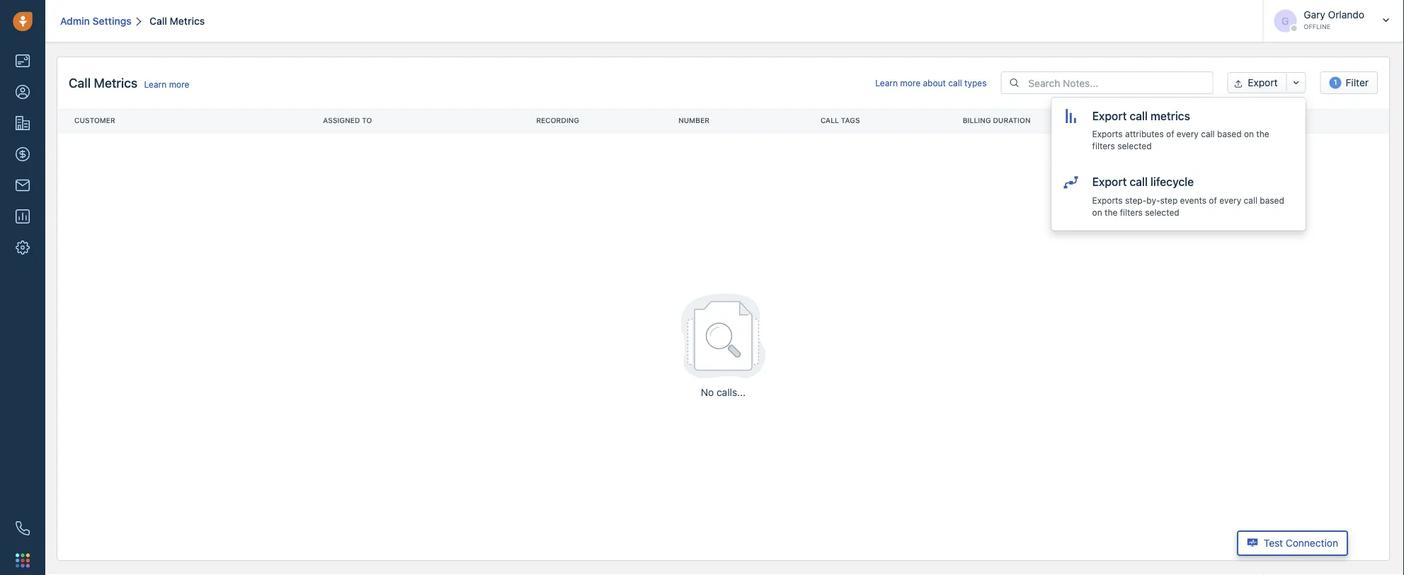 Task type: vqa. For each thing, say whether or not it's contained in the screenshot.
Your for Your trial ends in 21 days
no



Task type: describe. For each thing, give the bounding box(es) containing it.
selected inside export call lifecycle exports step-by-step events of every call based on the filters selected
[[1145, 207, 1180, 217]]

filters inside export call lifecycle exports step-by-step events of every call based on the filters selected
[[1120, 207, 1143, 217]]

call for call tags
[[821, 116, 839, 124]]

assigned to
[[323, 116, 372, 124]]

learn more link
[[144, 79, 189, 89]]

more inside call metrics learn more
[[169, 79, 189, 89]]

settings
[[92, 15, 131, 27]]

events
[[1180, 195, 1207, 205]]

every inside the export call metrics exports attributes of every call based on the filters selected
[[1177, 129, 1199, 139]]

call metrics learn more
[[69, 75, 189, 90]]

learn inside call metrics learn more
[[144, 79, 167, 89]]

calls...
[[717, 387, 746, 399]]

every inside export call lifecycle exports step-by-step events of every call based on the filters selected
[[1220, 195, 1242, 205]]

1 horizontal spatial more
[[900, 78, 921, 88]]

exports for export call lifecycle
[[1092, 195, 1123, 205]]

no calls...
[[701, 387, 746, 399]]

1 horizontal spatial learn
[[876, 78, 898, 88]]

orlando
[[1328, 9, 1365, 21]]

the inside the export call metrics exports attributes of every call based on the filters selected
[[1257, 129, 1270, 139]]

offline
[[1304, 23, 1331, 30]]

phone image
[[16, 522, 30, 536]]

call right the events
[[1244, 195, 1258, 205]]

on inside the export call metrics exports attributes of every call based on the filters selected
[[1244, 129, 1254, 139]]

gary orlando offline
[[1304, 9, 1365, 30]]

phone element
[[8, 515, 37, 543]]

export for export call metrics
[[1092, 109, 1127, 122]]

gary
[[1304, 9, 1326, 21]]

call for call time
[[1105, 116, 1124, 124]]

call up step-
[[1130, 175, 1148, 189]]

1
[[1334, 78, 1337, 86]]

filter
[[1346, 77, 1369, 89]]

by-
[[1147, 195, 1160, 205]]

attributes
[[1125, 129, 1164, 139]]

filters inside the export call metrics exports attributes of every call based on the filters selected
[[1092, 141, 1115, 151]]

lifecycle
[[1151, 175, 1194, 189]]

0 vertical spatial export
[[1248, 77, 1278, 89]]

upload 2 image
[[1232, 75, 1245, 95]]

no
[[701, 387, 714, 399]]

billing duration
[[963, 116, 1031, 124]]

customer
[[74, 116, 115, 124]]

tags
[[841, 116, 860, 124]]

metrics
[[1151, 109, 1190, 122]]

freshworks switcher image
[[16, 554, 30, 568]]

export call lifecycle exports step-by-step events of every call based on the filters selected
[[1092, 175, 1285, 217]]

number
[[679, 116, 710, 124]]

recording
[[536, 116, 579, 124]]

exports for export call metrics
[[1092, 129, 1123, 139]]

test connection
[[1264, 538, 1339, 550]]

export call metrics exports attributes of every call based on the filters selected
[[1092, 109, 1270, 151]]

call left types
[[949, 78, 962, 88]]



Task type: locate. For each thing, give the bounding box(es) containing it.
0 horizontal spatial call
[[821, 116, 839, 124]]

1 vertical spatial on
[[1092, 207, 1102, 217]]

about
[[923, 78, 946, 88]]

exports inside export call lifecycle exports step-by-step events of every call based on the filters selected
[[1092, 195, 1123, 205]]

selected down step
[[1145, 207, 1180, 217]]

connection
[[1286, 538, 1339, 550]]

on
[[1244, 129, 1254, 139], [1092, 207, 1102, 217]]

step-
[[1125, 195, 1147, 205]]

filters down step-
[[1120, 207, 1143, 217]]

1 vertical spatial the
[[1105, 207, 1118, 217]]

selected
[[1118, 141, 1152, 151], [1145, 207, 1180, 217]]

export inside the export call metrics exports attributes of every call based on the filters selected
[[1092, 109, 1127, 122]]

the
[[1257, 129, 1270, 139], [1105, 207, 1118, 217]]

admin settings
[[60, 15, 131, 27]]

exports inside the export call metrics exports attributes of every call based on the filters selected
[[1092, 129, 1123, 139]]

0 horizontal spatial the
[[1105, 207, 1118, 217]]

1 vertical spatial call
[[69, 75, 91, 90]]

1 vertical spatial selected
[[1145, 207, 1180, 217]]

of right the events
[[1209, 195, 1217, 205]]

learn more about call types
[[876, 78, 987, 88]]

to
[[362, 116, 372, 124]]

admin
[[60, 15, 90, 27]]

test
[[1264, 538, 1283, 550]]

types
[[965, 78, 987, 88]]

1 vertical spatial exports
[[1092, 195, 1123, 205]]

0 horizontal spatial metrics
[[94, 75, 138, 90]]

call left tags
[[821, 116, 839, 124]]

call up customer
[[69, 75, 91, 90]]

duration
[[993, 116, 1031, 124]]

1 vertical spatial every
[[1220, 195, 1242, 205]]

call metrics link
[[149, 15, 205, 27]]

the inside export call lifecycle exports step-by-step events of every call based on the filters selected
[[1105, 207, 1118, 217]]

2 vertical spatial export
[[1092, 175, 1127, 189]]

2 call from the left
[[1105, 116, 1124, 124]]

metrics
[[170, 15, 205, 27], [94, 75, 138, 90]]

0 horizontal spatial based
[[1217, 129, 1242, 139]]

0 horizontal spatial every
[[1177, 129, 1199, 139]]

1 vertical spatial of
[[1209, 195, 1217, 205]]

1 horizontal spatial metrics
[[170, 15, 205, 27]]

0 horizontal spatial more
[[169, 79, 189, 89]]

export for export call lifecycle
[[1092, 175, 1127, 189]]

filters down call time
[[1092, 141, 1115, 151]]

selected down attributes
[[1118, 141, 1152, 151]]

learn down call metrics
[[144, 79, 167, 89]]

1 horizontal spatial based
[[1260, 195, 1285, 205]]

step
[[1160, 195, 1178, 205]]

1 vertical spatial metrics
[[94, 75, 138, 90]]

learn left about
[[876, 78, 898, 88]]

exports
[[1092, 129, 1123, 139], [1092, 195, 1123, 205]]

call
[[949, 78, 962, 88], [1130, 109, 1148, 122], [1201, 129, 1215, 139], [1130, 175, 1148, 189], [1244, 195, 1258, 205]]

more left about
[[900, 78, 921, 88]]

of
[[1166, 129, 1175, 139], [1209, 195, 1217, 205]]

0 vertical spatial exports
[[1092, 129, 1123, 139]]

call right settings
[[149, 15, 167, 27]]

1 horizontal spatial on
[[1244, 129, 1254, 139]]

1 horizontal spatial the
[[1257, 129, 1270, 139]]

selected inside the export call metrics exports attributes of every call based on the filters selected
[[1118, 141, 1152, 151]]

Search Notes... text field
[[1027, 72, 1213, 93]]

based inside the export call metrics exports attributes of every call based on the filters selected
[[1217, 129, 1242, 139]]

every right the events
[[1220, 195, 1242, 205]]

metrics for call metrics
[[170, 15, 205, 27]]

on inside export call lifecycle exports step-by-step events of every call based on the filters selected
[[1092, 207, 1102, 217]]

every down metrics
[[1177, 129, 1199, 139]]

exports down call time
[[1092, 129, 1123, 139]]

learn more about call types link
[[876, 78, 987, 88]]

exports left step-
[[1092, 195, 1123, 205]]

call
[[821, 116, 839, 124], [1105, 116, 1124, 124]]

1 vertical spatial based
[[1260, 195, 1285, 205]]

1 horizontal spatial call
[[149, 15, 167, 27]]

0 vertical spatial filters
[[1092, 141, 1115, 151]]

more down call metrics
[[169, 79, 189, 89]]

metrics up customer
[[94, 75, 138, 90]]

0 vertical spatial based
[[1217, 129, 1242, 139]]

time
[[1126, 116, 1143, 124]]

filters
[[1092, 141, 1115, 151], [1120, 207, 1143, 217]]

1 horizontal spatial filters
[[1120, 207, 1143, 217]]

0 vertical spatial metrics
[[170, 15, 205, 27]]

call left time
[[1105, 116, 1124, 124]]

1 horizontal spatial call
[[1105, 116, 1124, 124]]

call metrics
[[149, 15, 205, 27]]

every
[[1177, 129, 1199, 139], [1220, 195, 1242, 205]]

call for call metrics
[[149, 15, 167, 27]]

call time
[[1105, 116, 1143, 124]]

1 horizontal spatial of
[[1209, 195, 1217, 205]]

of inside export call lifecycle exports step-by-step events of every call based on the filters selected
[[1209, 195, 1217, 205]]

billing
[[963, 116, 991, 124]]

1 horizontal spatial every
[[1220, 195, 1242, 205]]

call right attributes
[[1201, 129, 1215, 139]]

no calls... image
[[681, 294, 766, 379]]

1 exports from the top
[[1092, 129, 1123, 139]]

export up step-
[[1092, 175, 1127, 189]]

0 vertical spatial every
[[1177, 129, 1199, 139]]

0 vertical spatial of
[[1166, 129, 1175, 139]]

metrics for call metrics learn more
[[94, 75, 138, 90]]

call up attributes
[[1130, 109, 1148, 122]]

more
[[900, 78, 921, 88], [169, 79, 189, 89]]

0 vertical spatial call
[[149, 15, 167, 27]]

based
[[1217, 129, 1242, 139], [1260, 195, 1285, 205]]

of down metrics
[[1166, 129, 1175, 139]]

0 vertical spatial selected
[[1118, 141, 1152, 151]]

assigned
[[323, 116, 360, 124]]

0 horizontal spatial learn
[[144, 79, 167, 89]]

1 vertical spatial export
[[1092, 109, 1127, 122]]

0 horizontal spatial call
[[69, 75, 91, 90]]

1 vertical spatial filters
[[1120, 207, 1143, 217]]

admin settings link
[[60, 15, 147, 27]]

of inside the export call metrics exports attributes of every call based on the filters selected
[[1166, 129, 1175, 139]]

call for call metrics learn more
[[69, 75, 91, 90]]

learn
[[876, 78, 898, 88], [144, 79, 167, 89]]

export down search notes... text field
[[1092, 109, 1127, 122]]

call
[[149, 15, 167, 27], [69, 75, 91, 90]]

1 call from the left
[[821, 116, 839, 124]]

2 exports from the top
[[1092, 195, 1123, 205]]

g
[[1282, 15, 1289, 27]]

0 vertical spatial the
[[1257, 129, 1270, 139]]

export inside export call lifecycle exports step-by-step events of every call based on the filters selected
[[1092, 175, 1127, 189]]

call tags
[[821, 116, 860, 124]]

export
[[1248, 77, 1278, 89], [1092, 109, 1127, 122], [1092, 175, 1127, 189]]

0 horizontal spatial on
[[1092, 207, 1102, 217]]

metrics up the learn more link
[[170, 15, 205, 27]]

0 horizontal spatial of
[[1166, 129, 1175, 139]]

based inside export call lifecycle exports step-by-step events of every call based on the filters selected
[[1260, 195, 1285, 205]]

0 horizontal spatial filters
[[1092, 141, 1115, 151]]

0 vertical spatial on
[[1244, 129, 1254, 139]]

export right upload 2 icon
[[1248, 77, 1278, 89]]



